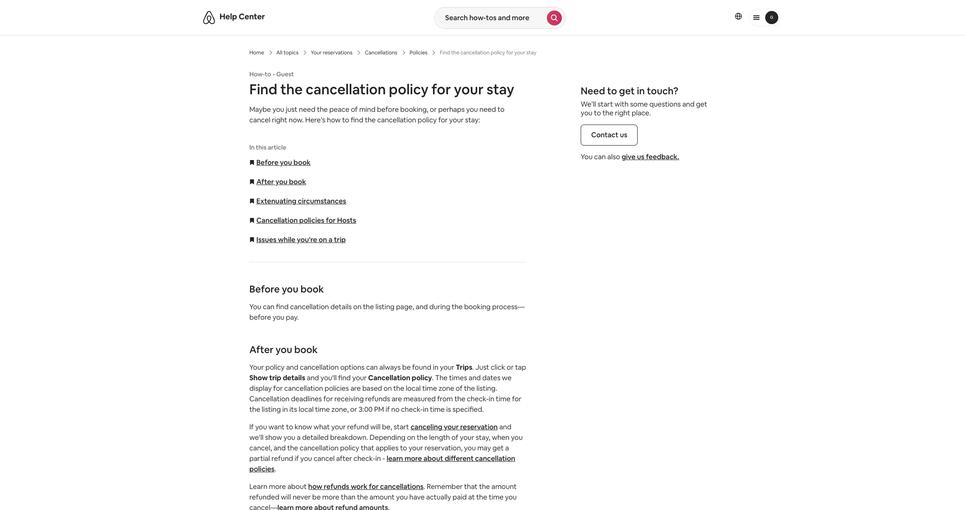 Task type: vqa. For each thing, say whether or not it's contained in the screenshot.
the rightmost THE TRIP
yes



Task type: describe. For each thing, give the bounding box(es) containing it.
in left its
[[283, 405, 288, 414]]

your up length
[[444, 422, 459, 432]]

for right display on the left bottom
[[274, 384, 283, 393]]

stay,
[[476, 433, 491, 442]]

pm
[[374, 405, 384, 414]]

page,
[[396, 302, 414, 311]]

0 horizontal spatial start
[[394, 422, 409, 432]]

your up breakdown.
[[332, 422, 346, 432]]

or inside your policy and cancellation options can always be found in your trips . just click or tap show trip details and you'll find your cancellation policy
[[507, 363, 514, 372]]

. for . remember that the amount refunded will never be more than the amount you have actually paid at the time you cancel—
[[424, 482, 426, 491]]

can for find
[[263, 302, 275, 311]]

if
[[250, 422, 254, 432]]

1 horizontal spatial amount
[[492, 482, 517, 491]]

right inside maybe you just need the peace of mind before booking, or perhaps you need to cancel right now. here's how to find the cancellation policy for your stay:
[[272, 115, 287, 125]]

to down stay
[[498, 105, 505, 114]]

0 vertical spatial after you book
[[257, 177, 306, 186]]

policy up show
[[266, 363, 285, 372]]

found
[[413, 363, 432, 372]]

center
[[239, 11, 265, 21]]

cancellation inside 'and we'll show you a detailed breakdown. depending on the length of your stay, when you cancel, and the cancellation policy that applies to your reservation, you may get a partial refund if you cancel after check-in -'
[[300, 443, 339, 453]]

for left hosts
[[326, 216, 336, 225]]

you up stay:
[[467, 105, 478, 114]]

0 vertical spatial will
[[371, 422, 381, 432]]

cancellation inside the you can find cancellation details on the listing page, and during the booking process— before you pay.
[[290, 302, 329, 311]]

1 vertical spatial before you book
[[250, 283, 324, 295]]

issues while you're on a trip link
[[250, 235, 346, 244]]

will inside the . remember that the amount refunded will never be more than the amount you have actually paid at the time you cancel—
[[281, 493, 291, 502]]

and up deadlines
[[286, 363, 299, 372]]

deadlines
[[291, 394, 322, 404]]

before inside maybe you just need the peace of mind before booking, or perhaps you need to cancel right now. here's how to find the cancellation policy for your stay:
[[377, 105, 399, 114]]

main navigation menu image
[[766, 11, 779, 24]]

process—
[[493, 302, 525, 311]]

time left the is
[[430, 405, 445, 414]]

give
[[622, 152, 636, 161]]

0 vertical spatial are
[[351, 384, 361, 393]]

with
[[615, 100, 629, 109]]

in
[[250, 143, 255, 151]]

refund inside 'and we'll show you a detailed breakdown. depending on the length of your stay, when you cancel, and the cancellation policy that applies to your reservation, you may get a partial refund if you cancel after check-in -'
[[272, 454, 293, 463]]

now.
[[289, 115, 304, 125]]

cancellation policies for hosts link
[[250, 216, 356, 225]]

that inside 'and we'll show you a detailed breakdown. depending on the length of your stay, when you cancel, and the cancellation policy that applies to your reservation, you may get a partial refund if you cancel after check-in -'
[[361, 443, 374, 453]]

and left you'll
[[307, 373, 319, 382]]

1 horizontal spatial check-
[[401, 405, 423, 414]]

you can find cancellation details on the listing page, and during the booking process— before you pay.
[[250, 302, 525, 322]]

contact us
[[592, 130, 628, 139]]

touch?
[[647, 85, 679, 97]]

the down the canceling
[[417, 433, 428, 442]]

show
[[265, 433, 282, 442]]

trip inside your policy and cancellation options can always be found in your trips . just click or tap show trip details and you'll find your cancellation policy
[[269, 373, 282, 382]]

dates
[[483, 373, 501, 382]]

0 vertical spatial local
[[406, 384, 421, 393]]

more for learn
[[269, 482, 286, 491]]

cancellation policies for hosts
[[257, 216, 356, 225]]

help center
[[220, 11, 265, 21]]

get inside 'and we'll show you a detailed breakdown. depending on the length of your stay, when you cancel, and the cancellation policy that applies to your reservation, you may get a partial refund if you cancel after check-in -'
[[493, 443, 504, 453]]

the down mind
[[365, 115, 376, 125]]

issues while you're on a trip
[[257, 235, 346, 244]]

breakdown.
[[330, 433, 368, 442]]

refunds inside the . the times and dates we display for cancellation policies are based on the local time zone of the listing. cancellation deadlines for receiving refunds are measured from the check-in time for the listing in its local time zone, or 3:00 pm if no check-in time is specified.
[[366, 394, 390, 404]]

to down peace
[[342, 115, 349, 125]]

learn more about different cancellation policies link
[[250, 454, 516, 474]]

applies
[[376, 443, 399, 453]]

here's
[[305, 115, 326, 125]]

the down work
[[357, 493, 368, 502]]

time left zone,
[[315, 405, 330, 414]]

policies
[[410, 49, 428, 56]]

issues
[[257, 235, 277, 244]]

more inside the . remember that the amount refunded will never be more than the amount you have actually paid at the time you cancel—
[[323, 493, 340, 502]]

actually
[[427, 493, 451, 502]]

on inside the . the times and dates we display for cancellation policies are based on the local time zone of the listing. cancellation deadlines for receiving refunds are measured from the check-in time for the listing in its local time zone, or 3:00 pm if no check-in time is specified.
[[384, 384, 392, 393]]

in down measured
[[423, 405, 429, 414]]

about for how
[[288, 482, 307, 491]]

how inside maybe you just need the peace of mind before booking, or perhaps you need to cancel right now. here's how to find the cancellation policy for your stay:
[[327, 115, 341, 125]]

to down the need
[[594, 108, 601, 118]]

2 need from the left
[[480, 105, 496, 114]]

on inside the you can find cancellation details on the listing page, and during the booking process— before you pay.
[[354, 302, 362, 311]]

the right during
[[452, 302, 463, 311]]

cancellation inside learn more about different cancellation policies
[[476, 454, 516, 463]]

2 horizontal spatial a
[[506, 443, 509, 453]]

your down reservation
[[460, 433, 475, 442]]

the down times
[[464, 384, 475, 393]]

all
[[277, 49, 283, 56]]

for right work
[[369, 482, 379, 491]]

extenuating circumstances link
[[250, 196, 346, 206]]

its
[[290, 405, 297, 414]]

0 horizontal spatial how
[[308, 482, 323, 491]]

in inside need to get in touch? we'll start with some questions and get you to the right place.
[[637, 85, 645, 97]]

you up pay.
[[282, 283, 299, 295]]

you down cancellations
[[396, 493, 408, 502]]

details inside your policy and cancellation options can always be found in your trips . just click or tap show trip details and you'll find your cancellation policy
[[283, 373, 305, 382]]

you for you can find cancellation details on the listing page, and during the booking process— before you pay.
[[250, 302, 262, 311]]

some
[[631, 100, 648, 109]]

1 vertical spatial get
[[697, 100, 708, 109]]

cancellation inside your policy and cancellation options can always be found in your trips . just click or tap show trip details and you'll find your cancellation policy
[[300, 363, 339, 372]]

3:00
[[359, 405, 373, 414]]

pay.
[[286, 313, 299, 322]]

need to get in touch? we'll start with some questions and get you to the right place.
[[581, 85, 708, 118]]

paid
[[453, 493, 467, 502]]

no
[[392, 405, 400, 414]]

can for also
[[595, 152, 606, 161]]

1 vertical spatial after
[[250, 343, 274, 356]]

0 vertical spatial after
[[257, 177, 274, 186]]

check- inside 'and we'll show you a detailed breakdown. depending on the length of your stay, when you cancel, and the cancellation policy that applies to your reservation, you may get a partial refund if you cancel after check-in -'
[[354, 454, 376, 463]]

cancellation up peace
[[306, 80, 386, 98]]

the right at
[[477, 493, 488, 502]]

1 horizontal spatial are
[[392, 394, 402, 404]]

specified.
[[453, 405, 484, 414]]

during
[[430, 302, 451, 311]]

reservation,
[[425, 443, 463, 453]]

1 vertical spatial amount
[[370, 493, 395, 502]]

policies inside the . the times and dates we display for cancellation policies are based on the local time zone of the listing. cancellation deadlines for receiving refunds are measured from the check-in time for the listing in its local time zone, or 3:00 pm if no check-in time is specified.
[[325, 384, 349, 393]]

your down the options
[[353, 373, 367, 382]]

in down listing.
[[489, 394, 495, 404]]

policy inside maybe you just need the peace of mind before booking, or perhaps you need to cancel right now. here's how to find the cancellation policy for your stay:
[[418, 115, 437, 125]]

you right at
[[505, 493, 517, 502]]

and inside the . the times and dates we display for cancellation policies are based on the local time zone of the listing. cancellation deadlines for receiving refunds are measured from the check-in time for the listing in its local time zone, or 3:00 pm if no check-in time is specified.
[[469, 373, 481, 382]]

1 vertical spatial after you book
[[250, 343, 318, 356]]

and inside need to get in touch? we'll start with some questions and get you to the right place.
[[683, 100, 695, 109]]

reservation
[[461, 422, 498, 432]]

time up measured
[[423, 384, 437, 393]]

the up specified.
[[455, 394, 466, 404]]

help center link
[[220, 11, 265, 21]]

of inside maybe you just need the peace of mind before booking, or perhaps you need to cancel right now. here's how to find the cancellation policy for your stay:
[[351, 105, 358, 114]]

the down guest
[[281, 80, 303, 98]]

different
[[445, 454, 474, 463]]

1 horizontal spatial get
[[620, 85, 635, 97]]

cancellations link
[[365, 49, 398, 56]]

and down show at the left bottom of the page
[[274, 443, 286, 453]]

tap
[[516, 363, 526, 372]]

on inside 'and we'll show you a detailed breakdown. depending on the length of your stay, when you cancel, and the cancellation policy that applies to your reservation, you may get a partial refund if you cancel after check-in -'
[[407, 433, 416, 442]]

policies link
[[410, 49, 428, 56]]

know
[[295, 422, 312, 432]]

questions
[[650, 100, 681, 109]]

cancellation inside the . the times and dates we display for cancellation policies are based on the local time zone of the listing. cancellation deadlines for receiving refunds are measured from the check-in time for the listing in its local time zone, or 3:00 pm if no check-in time is specified.
[[250, 394, 290, 404]]

also
[[608, 152, 621, 161]]

have
[[410, 493, 425, 502]]

0 vertical spatial check-
[[467, 394, 489, 404]]

the left page,
[[363, 302, 374, 311]]

mind
[[360, 105, 376, 114]]

time inside the . remember that the amount refunded will never be more than the amount you have actually paid at the time you cancel—
[[489, 493, 504, 502]]

policy down found
[[412, 373, 432, 382]]

we
[[502, 373, 512, 382]]

your reservations link
[[311, 49, 353, 56]]

you down pay.
[[276, 343, 292, 356]]

you left just
[[273, 105, 284, 114]]

0 vertical spatial policies
[[299, 216, 325, 225]]

while
[[278, 235, 296, 244]]

receiving
[[335, 394, 364, 404]]

all topics link
[[277, 49, 299, 56]]

zone
[[439, 384, 455, 393]]

before you book link
[[250, 158, 311, 167]]

0 vertical spatial cancellation
[[257, 216, 298, 225]]

and we'll show you a detailed breakdown. depending on the length of your stay, when you cancel, and the cancellation policy that applies to your reservation, you may get a partial refund if you cancel after check-in -
[[250, 422, 523, 463]]

details inside the you can find cancellation details on the listing page, and during the booking process— before you pay.
[[331, 302, 352, 311]]

find the cancellation policy for your stay
[[250, 80, 515, 98]]

1 vertical spatial us
[[638, 152, 645, 161]]

the down know
[[287, 443, 298, 453]]

start inside need to get in touch? we'll start with some questions and get you to the right place.
[[598, 100, 613, 109]]

what
[[314, 422, 330, 432]]

can inside your policy and cancellation options can always be found in your trips . just click or tap show trip details and you'll find your cancellation policy
[[366, 363, 378, 372]]

more for learn
[[405, 454, 422, 463]]

display
[[250, 384, 272, 393]]

how-
[[250, 70, 265, 78]]

time down listing.
[[496, 394, 511, 404]]

your up the perhaps
[[454, 80, 484, 98]]

0 vertical spatial before
[[257, 158, 279, 167]]

1 horizontal spatial trip
[[334, 235, 346, 244]]

you left may
[[464, 443, 476, 453]]

extenuating circumstances
[[257, 196, 346, 206]]

we'll
[[581, 100, 596, 109]]

if you want to know what your refund will be, start canceling your reservation
[[250, 422, 498, 432]]

work
[[351, 482, 368, 491]]

you can also give us feedback.
[[581, 152, 680, 161]]

all topics
[[277, 49, 299, 56]]

1 need from the left
[[299, 105, 316, 114]]

0 vertical spatial before you book
[[257, 158, 311, 167]]

partial
[[250, 454, 270, 463]]

than
[[341, 493, 356, 502]]

to up with
[[608, 85, 618, 97]]

your for your reservations
[[311, 49, 322, 56]]



Task type: locate. For each thing, give the bounding box(es) containing it.
the
[[281, 80, 303, 98], [317, 105, 328, 114], [603, 108, 614, 118], [365, 115, 376, 125], [363, 302, 374, 311], [452, 302, 463, 311], [394, 384, 405, 393], [464, 384, 475, 393], [455, 394, 466, 404], [250, 405, 260, 414], [417, 433, 428, 442], [287, 443, 298, 453], [479, 482, 490, 491], [357, 493, 368, 502], [477, 493, 488, 502]]

cancellation down display on the left bottom
[[250, 394, 290, 404]]

0 horizontal spatial local
[[299, 405, 314, 414]]

to inside 'and we'll show you a detailed breakdown. depending on the length of your stay, when you cancel, and the cancellation policy that applies to your reservation, you may get a partial refund if you cancel after check-in -'
[[400, 443, 407, 453]]

to
[[265, 70, 271, 78], [608, 85, 618, 97], [498, 105, 505, 114], [594, 108, 601, 118], [342, 115, 349, 125], [286, 422, 293, 432], [400, 443, 407, 453]]

after up show
[[250, 343, 274, 356]]

your down the canceling
[[409, 443, 423, 453]]

0 vertical spatial find
[[351, 115, 364, 125]]

2 vertical spatial find
[[338, 373, 351, 382]]

2 horizontal spatial or
[[507, 363, 514, 372]]

or inside the . the times and dates we display for cancellation policies are based on the local time zone of the listing. cancellation deadlines for receiving refunds are measured from the check-in time for the listing in its local time zone, or 3:00 pm if no check-in time is specified.
[[350, 405, 357, 414]]

you inside the you can find cancellation details on the listing page, and during the booking process— before you pay.
[[250, 302, 262, 311]]

in up 'some'
[[637, 85, 645, 97]]

find down the options
[[338, 373, 351, 382]]

you down detailed
[[301, 454, 312, 463]]

cancel inside 'and we'll show you a detailed breakdown. depending on the length of your stay, when you cancel, and the cancellation policy that applies to your reservation, you may get a partial refund if you cancel after check-in -'
[[314, 454, 335, 463]]

. inside your policy and cancellation options can always be found in your trips . just click or tap show trip details and you'll find your cancellation policy
[[473, 363, 474, 372]]

trip
[[334, 235, 346, 244], [269, 373, 282, 382]]

2 vertical spatial of
[[452, 433, 459, 442]]

trip right show
[[269, 373, 282, 382]]

1 vertical spatial before
[[250, 283, 280, 295]]

us right the contact
[[620, 130, 628, 139]]

of down canceling your reservation link
[[452, 433, 459, 442]]

0 horizontal spatial trip
[[269, 373, 282, 382]]

1 horizontal spatial can
[[366, 363, 378, 372]]

a for on
[[329, 235, 333, 244]]

us
[[620, 130, 628, 139], [638, 152, 645, 161]]

0 horizontal spatial about
[[288, 482, 307, 491]]

refund up breakdown.
[[347, 422, 369, 432]]

or left the perhaps
[[430, 105, 437, 114]]

canceling
[[411, 422, 443, 432]]

check- left -
[[354, 454, 376, 463]]

place.
[[632, 108, 651, 118]]

find up pay.
[[276, 302, 289, 311]]

1 horizontal spatial before
[[377, 105, 399, 114]]

find inside your policy and cancellation options can always be found in your trips . just click or tap show trip details and you'll find your cancellation policy
[[338, 373, 351, 382]]

0 vertical spatial a
[[329, 235, 333, 244]]

cancellations
[[380, 482, 424, 491]]

or left tap
[[507, 363, 514, 372]]

you down before you book link
[[276, 177, 288, 186]]

1 horizontal spatial more
[[323, 493, 340, 502]]

0 horizontal spatial need
[[299, 105, 316, 114]]

0 vertical spatial listing
[[376, 302, 395, 311]]

.
[[473, 363, 474, 372], [432, 373, 434, 382], [275, 464, 276, 474], [424, 482, 426, 491]]

that up at
[[465, 482, 478, 491]]

be left found
[[403, 363, 411, 372]]

learn more about different cancellation policies
[[250, 454, 516, 474]]

the up if
[[250, 405, 260, 414]]

refunds
[[366, 394, 390, 404], [324, 482, 350, 491]]

if inside 'and we'll show you a detailed breakdown. depending on the length of your stay, when you cancel, and the cancellation policy that applies to your reservation, you may get a partial refund if you cancel after check-in -'
[[295, 454, 299, 463]]

you
[[581, 152, 593, 161], [250, 302, 262, 311]]

you inside the you can find cancellation details on the listing page, and during the booking process— before you pay.
[[273, 313, 285, 322]]

0 vertical spatial us
[[620, 130, 628, 139]]

more up "refunded"
[[269, 482, 286, 491]]

after you book
[[257, 177, 306, 186], [250, 343, 318, 356]]

cancellation
[[257, 216, 298, 225], [368, 373, 411, 382], [250, 394, 290, 404]]

cancellation inside your policy and cancellation options can always be found in your trips . just click or tap show trip details and you'll find your cancellation policy
[[368, 373, 411, 382]]

more inside learn more about different cancellation policies
[[405, 454, 422, 463]]

1 vertical spatial a
[[297, 433, 301, 442]]

cancellation down detailed
[[300, 443, 339, 453]]

right inside need to get in touch? we'll start with some questions and get you to the right place.
[[615, 108, 631, 118]]

time right at
[[489, 493, 504, 502]]

about down reservation,
[[424, 454, 444, 463]]

0 horizontal spatial your
[[250, 363, 264, 372]]

be
[[403, 363, 411, 372], [313, 493, 321, 502]]

0 vertical spatial about
[[424, 454, 444, 463]]

for up zone,
[[324, 394, 333, 404]]

or inside maybe you just need the peace of mind before booking, or perhaps you need to cancel right now. here's how to find the cancellation policy for your stay:
[[430, 105, 437, 114]]

. for . the times and dates we display for cancellation policies are based on the local time zone of the listing. cancellation deadlines for receiving refunds are measured from the check-in time for the listing in its local time zone, or 3:00 pm if no check-in time is specified.
[[432, 373, 434, 382]]

how-to • guest
[[250, 70, 294, 78]]

you inside need to get in touch? we'll start with some questions and get you to the right place.
[[581, 108, 593, 118]]

based
[[363, 384, 382, 393]]

0 horizontal spatial listing
[[262, 405, 281, 414]]

1 horizontal spatial listing
[[376, 302, 395, 311]]

policy up booking,
[[389, 80, 429, 98]]

Search how-tos and more search field
[[435, 7, 547, 29]]

from
[[438, 394, 453, 404]]

find down mind
[[351, 115, 364, 125]]

reservations
[[323, 49, 353, 56]]

0 vertical spatial how
[[327, 115, 341, 125]]

for down tap
[[512, 394, 522, 404]]

will
[[371, 422, 381, 432], [281, 493, 291, 502]]

will left never
[[281, 493, 291, 502]]

2 vertical spatial a
[[506, 443, 509, 453]]

2 horizontal spatial check-
[[467, 394, 489, 404]]

if inside the . the times and dates we display for cancellation policies are based on the local time zone of the listing. cancellation deadlines for receiving refunds are measured from the check-in time for the listing in its local time zone, or 3:00 pm if no check-in time is specified.
[[386, 405, 390, 414]]

1 vertical spatial can
[[263, 302, 275, 311]]

and right questions
[[683, 100, 695, 109]]

to left •
[[265, 70, 271, 78]]

the down may
[[479, 482, 490, 491]]

policies down partial
[[250, 464, 275, 474]]

length
[[430, 433, 450, 442]]

listing inside the you can find cancellation details on the listing page, and during the booking process— before you pay.
[[376, 302, 395, 311]]

when
[[492, 433, 510, 442]]

. inside the . remember that the amount refunded will never be more than the amount you have actually paid at the time you cancel—
[[424, 482, 426, 491]]

detailed
[[302, 433, 329, 442]]

2 vertical spatial get
[[493, 443, 504, 453]]

0 horizontal spatial right
[[272, 115, 287, 125]]

contact
[[592, 130, 619, 139]]

1 vertical spatial about
[[288, 482, 307, 491]]

your up 'the'
[[440, 363, 455, 372]]

in this article
[[250, 143, 286, 151]]

1 vertical spatial policies
[[325, 384, 349, 393]]

0 vertical spatial start
[[598, 100, 613, 109]]

. left 'the'
[[432, 373, 434, 382]]

0 vertical spatial or
[[430, 105, 437, 114]]

find inside maybe you just need the peace of mind before booking, or perhaps you need to cancel right now. here's how to find the cancellation policy for your stay:
[[351, 115, 364, 125]]

1 vertical spatial listing
[[262, 405, 281, 414]]

get
[[620, 85, 635, 97], [697, 100, 708, 109], [493, 443, 504, 453]]

0 horizontal spatial refunds
[[324, 482, 350, 491]]

in inside your policy and cancellation options can always be found in your trips . just click or tap show trip details and you'll find your cancellation policy
[[433, 363, 439, 372]]

0 vertical spatial more
[[405, 454, 422, 463]]

0 horizontal spatial are
[[351, 384, 361, 393]]

-
[[383, 454, 385, 463]]

for
[[432, 80, 451, 98], [439, 115, 448, 125], [326, 216, 336, 225], [274, 384, 283, 393], [324, 394, 333, 404], [512, 394, 522, 404], [369, 482, 379, 491]]

book
[[294, 158, 311, 167], [289, 177, 306, 186], [301, 283, 324, 295], [295, 343, 318, 356]]

be inside the . remember that the amount refunded will never be more than the amount you have actually paid at the time you cancel—
[[313, 493, 321, 502]]

. up "refunded"
[[275, 464, 276, 474]]

for inside maybe you just need the peace of mind before booking, or perhaps you need to cancel right now. here's how to find the cancellation policy for your stay:
[[439, 115, 448, 125]]

maybe
[[250, 105, 271, 114]]

cancellation inside the . the times and dates we display for cancellation policies are based on the local time zone of the listing. cancellation deadlines for receiving refunds are measured from the check-in time for the listing in its local time zone, or 3:00 pm if no check-in time is specified.
[[284, 384, 323, 393]]

cancel inside maybe you just need the peace of mind before booking, or perhaps you need to cancel right now. here's how to find the cancellation policy for your stay:
[[250, 115, 271, 125]]

1 horizontal spatial you
[[581, 152, 593, 161]]

1 horizontal spatial refunds
[[366, 394, 390, 404]]

options
[[341, 363, 365, 372]]

0 horizontal spatial if
[[295, 454, 299, 463]]

to right want
[[286, 422, 293, 432]]

of left mind
[[351, 105, 358, 114]]

your inside your policy and cancellation options can always be found in your trips . just click or tap show trip details and you'll find your cancellation policy
[[250, 363, 264, 372]]

give us feedback. link
[[622, 152, 680, 161]]

. inside the . the times and dates we display for cancellation policies are based on the local time zone of the listing. cancellation deadlines for receiving refunds are measured from the check-in time for the listing in its local time zone, or 3:00 pm if no check-in time is specified.
[[432, 373, 434, 382]]

of inside the . the times and dates we display for cancellation policies are based on the local time zone of the listing. cancellation deadlines for receiving refunds are measured from the check-in time for the listing in its local time zone, or 3:00 pm if no check-in time is specified.
[[456, 384, 463, 393]]

your
[[454, 80, 484, 98], [450, 115, 464, 125], [440, 363, 455, 372], [353, 373, 367, 382], [332, 422, 346, 432], [444, 422, 459, 432], [460, 433, 475, 442], [409, 443, 423, 453]]

learn
[[250, 482, 268, 491]]

0 horizontal spatial us
[[620, 130, 628, 139]]

for up the perhaps
[[432, 80, 451, 98]]

cancellation down the extenuating
[[257, 216, 298, 225]]

your left reservations
[[311, 49, 322, 56]]

1 horizontal spatial details
[[331, 302, 352, 311]]

you right show at the left bottom of the page
[[284, 433, 296, 442]]

. for .
[[275, 464, 276, 474]]

cancellation down may
[[476, 454, 516, 463]]

1 horizontal spatial or
[[430, 105, 437, 114]]

before you book down article
[[257, 158, 311, 167]]

1 horizontal spatial if
[[386, 405, 390, 414]]

cancellation down always
[[368, 373, 411, 382]]

booking
[[465, 302, 491, 311]]

measured
[[404, 394, 436, 404]]

be inside your policy and cancellation options can always be found in your trips . just click or tap show trip details and you'll find your cancellation policy
[[403, 363, 411, 372]]

1 horizontal spatial cancel
[[314, 454, 335, 463]]

that inside the . remember that the amount refunded will never be more than the amount you have actually paid at the time you cancel—
[[465, 482, 478, 491]]

listing.
[[477, 384, 498, 393]]

2 vertical spatial policies
[[250, 464, 275, 474]]

1 horizontal spatial be
[[403, 363, 411, 372]]

policy down breakdown.
[[340, 443, 360, 453]]

get right questions
[[697, 100, 708, 109]]

you
[[273, 105, 284, 114], [467, 105, 478, 114], [581, 108, 593, 118], [280, 158, 292, 167], [276, 177, 288, 186], [282, 283, 299, 295], [273, 313, 285, 322], [276, 343, 292, 356], [255, 422, 267, 432], [284, 433, 296, 442], [511, 433, 523, 442], [464, 443, 476, 453], [301, 454, 312, 463], [396, 493, 408, 502], [505, 493, 517, 502]]

policies up you're at the top left of page
[[299, 216, 325, 225]]

before inside the you can find cancellation details on the listing page, and during the booking process— before you pay.
[[250, 313, 271, 322]]

1 vertical spatial your
[[250, 363, 264, 372]]

in up 'the'
[[433, 363, 439, 372]]

or down receiving at the bottom left of page
[[350, 405, 357, 414]]

times
[[449, 373, 467, 382]]

more right learn
[[405, 454, 422, 463]]

guest
[[277, 70, 294, 78]]

0 horizontal spatial or
[[350, 405, 357, 414]]

your policy and cancellation options can always be found in your trips . just click or tap show trip details and you'll find your cancellation policy
[[250, 363, 526, 382]]

after you book down pay.
[[250, 343, 318, 356]]

if
[[386, 405, 390, 414], [295, 454, 299, 463]]

local up measured
[[406, 384, 421, 393]]

about inside learn more about different cancellation policies
[[424, 454, 444, 463]]

. remember that the amount refunded will never be more than the amount you have actually paid at the time you cancel—
[[250, 482, 517, 510]]

are up no
[[392, 394, 402, 404]]

want
[[269, 422, 285, 432]]

may
[[478, 443, 491, 453]]

0 horizontal spatial get
[[493, 443, 504, 453]]

about for different
[[424, 454, 444, 463]]

to up learn
[[400, 443, 407, 453]]

airbnb homepage image
[[202, 11, 216, 25]]

canceling your reservation link
[[411, 422, 498, 432]]

1 vertical spatial start
[[394, 422, 409, 432]]

can inside the you can find cancellation details on the listing page, and during the booking process— before you pay.
[[263, 302, 275, 311]]

check- down listing.
[[467, 394, 489, 404]]

and
[[683, 100, 695, 109], [416, 302, 428, 311], [286, 363, 299, 372], [307, 373, 319, 382], [469, 373, 481, 382], [500, 422, 512, 432], [274, 443, 286, 453]]

1 vertical spatial cancel
[[314, 454, 335, 463]]

listing up want
[[262, 405, 281, 414]]

how
[[327, 115, 341, 125], [308, 482, 323, 491]]

depending
[[370, 433, 406, 442]]

0 vertical spatial that
[[361, 443, 374, 453]]

cancel down maybe
[[250, 115, 271, 125]]

0 vertical spatial before
[[377, 105, 399, 114]]

and down just
[[469, 373, 481, 382]]

more
[[405, 454, 422, 463], [269, 482, 286, 491], [323, 493, 340, 502]]

cancellation
[[306, 80, 386, 98], [378, 115, 416, 125], [290, 302, 329, 311], [300, 363, 339, 372], [284, 384, 323, 393], [300, 443, 339, 453], [476, 454, 516, 463]]

be right never
[[313, 493, 321, 502]]

2 horizontal spatial get
[[697, 100, 708, 109]]

a for you
[[297, 433, 301, 442]]

you for you can also give us feedback.
[[581, 152, 593, 161]]

1 horizontal spatial a
[[329, 235, 333, 244]]

after you book down before you book link
[[257, 177, 306, 186]]

article
[[268, 143, 286, 151]]

trips
[[456, 363, 473, 372]]

check- down measured
[[401, 405, 423, 414]]

0 horizontal spatial more
[[269, 482, 286, 491]]

2 vertical spatial check-
[[354, 454, 376, 463]]

1 vertical spatial of
[[456, 384, 463, 393]]

listing inside the . the times and dates we display for cancellation policies are based on the local time zone of the listing. cancellation deadlines for receiving refunds are measured from the check-in time for the listing in its local time zone, or 3:00 pm if no check-in time is specified.
[[262, 405, 281, 414]]

0 horizontal spatial will
[[281, 493, 291, 502]]

0 vertical spatial if
[[386, 405, 390, 414]]

1 vertical spatial or
[[507, 363, 514, 372]]

cancellations
[[365, 49, 398, 56]]

0 horizontal spatial check-
[[354, 454, 376, 463]]

you down the need
[[581, 108, 593, 118]]

are up receiving at the bottom left of page
[[351, 384, 361, 393]]

policy down booking,
[[418, 115, 437, 125]]

1 horizontal spatial will
[[371, 422, 381, 432]]

zone,
[[332, 405, 349, 414]]

home link
[[250, 49, 264, 56]]

1 vertical spatial if
[[295, 454, 299, 463]]

find inside the you can find cancellation details on the listing page, and during the booking process— before you pay.
[[276, 302, 289, 311]]

time
[[423, 384, 437, 393], [496, 394, 511, 404], [315, 405, 330, 414], [430, 405, 445, 414], [489, 493, 504, 502]]

circumstances
[[298, 196, 346, 206]]

policies
[[299, 216, 325, 225], [325, 384, 349, 393], [250, 464, 275, 474]]

2 vertical spatial cancellation
[[250, 394, 290, 404]]

before you book up pay.
[[250, 283, 324, 295]]

1 vertical spatial local
[[299, 405, 314, 414]]

of inside 'and we'll show you a detailed breakdown. depending on the length of your stay, when you cancel, and the cancellation policy that applies to your reservation, you may get a partial refund if you cancel after check-in -'
[[452, 433, 459, 442]]

2 vertical spatial or
[[350, 405, 357, 414]]

1 vertical spatial refunds
[[324, 482, 350, 491]]

us right give
[[638, 152, 645, 161]]

1 horizontal spatial refund
[[347, 422, 369, 432]]

start right 'be,'
[[394, 422, 409, 432]]

if down know
[[295, 454, 299, 463]]

cancel left after
[[314, 454, 335, 463]]

a right you're at the top left of page
[[329, 235, 333, 244]]

. up have
[[424, 482, 426, 491]]

0 horizontal spatial amount
[[370, 493, 395, 502]]

0 vertical spatial your
[[311, 49, 322, 56]]

at
[[469, 493, 475, 502]]

1 horizontal spatial us
[[638, 152, 645, 161]]

your for your policy and cancellation options can always be found in your trips . just click or tap show trip details and you'll find your cancellation policy
[[250, 363, 264, 372]]

before right mind
[[377, 105, 399, 114]]

local down deadlines
[[299, 405, 314, 414]]

cancellation inside maybe you just need the peace of mind before booking, or perhaps you need to cancel right now. here's how to find the cancellation policy for your stay:
[[378, 115, 416, 125]]

before left pay.
[[250, 313, 271, 322]]

the down your policy and cancellation options can always be found in your trips . just click or tap show trip details and you'll find your cancellation policy
[[394, 384, 405, 393]]

0 horizontal spatial refund
[[272, 454, 293, 463]]

0 vertical spatial refunds
[[366, 394, 390, 404]]

1 horizontal spatial about
[[424, 454, 444, 463]]

1 vertical spatial be
[[313, 493, 321, 502]]

before
[[377, 105, 399, 114], [250, 313, 271, 322]]

and right page,
[[416, 302, 428, 311]]

details
[[331, 302, 352, 311], [283, 373, 305, 382]]

2 vertical spatial can
[[366, 363, 378, 372]]

be,
[[382, 422, 392, 432]]

stay
[[487, 80, 515, 98]]

right left place.
[[615, 108, 631, 118]]

we'll
[[250, 433, 264, 442]]

right
[[615, 108, 631, 118], [272, 115, 287, 125]]

and up when
[[500, 422, 512, 432]]

0 vertical spatial get
[[620, 85, 635, 97]]

the up here's
[[317, 105, 328, 114]]

2 horizontal spatial more
[[405, 454, 422, 463]]

cancel—
[[250, 503, 278, 510]]

0 vertical spatial cancel
[[250, 115, 271, 125]]

learn
[[387, 454, 403, 463]]

policy
[[389, 80, 429, 98], [418, 115, 437, 125], [266, 363, 285, 372], [412, 373, 432, 382], [340, 443, 360, 453]]

maybe you just need the peace of mind before booking, or perhaps you need to cancel right now. here's how to find the cancellation policy for your stay:
[[250, 105, 505, 125]]

policy inside 'and we'll show you a detailed breakdown. depending on the length of your stay, when you cancel, and the cancellation policy that applies to your reservation, you may get a partial refund if you cancel after check-in -'
[[340, 443, 360, 453]]

1 horizontal spatial how
[[327, 115, 341, 125]]

1 vertical spatial you
[[250, 302, 262, 311]]

learn more about how refunds work for cancellations
[[250, 482, 424, 491]]

your inside maybe you just need the peace of mind before booking, or perhaps you need to cancel right now. here's how to find the cancellation policy for your stay:
[[450, 115, 464, 125]]

0 horizontal spatial a
[[297, 433, 301, 442]]

1 horizontal spatial right
[[615, 108, 631, 118]]

you down article
[[280, 158, 292, 167]]

after you book link
[[250, 177, 306, 186]]

0 vertical spatial refund
[[347, 422, 369, 432]]

in inside 'and we'll show you a detailed breakdown. depending on the length of your stay, when you cancel, and the cancellation policy that applies to your reservation, you may get a partial refund if you cancel after check-in -'
[[376, 454, 381, 463]]

the left with
[[603, 108, 614, 118]]

you right if
[[255, 422, 267, 432]]

you right when
[[511, 433, 523, 442]]

policies inside learn more about different cancellation policies
[[250, 464, 275, 474]]

1 vertical spatial are
[[392, 394, 402, 404]]

0 horizontal spatial cancel
[[250, 115, 271, 125]]

your up show
[[250, 363, 264, 372]]

find
[[250, 80, 278, 98]]

and inside the you can find cancellation details on the listing page, and during the booking process— before you pay.
[[416, 302, 428, 311]]

remember
[[427, 482, 463, 491]]

0 horizontal spatial you
[[250, 302, 262, 311]]

None search field
[[435, 7, 566, 29]]

the inside need to get in touch? we'll start with some questions and get you to the right place.
[[603, 108, 614, 118]]

home
[[250, 49, 264, 56]]

start
[[598, 100, 613, 109], [394, 422, 409, 432]]



